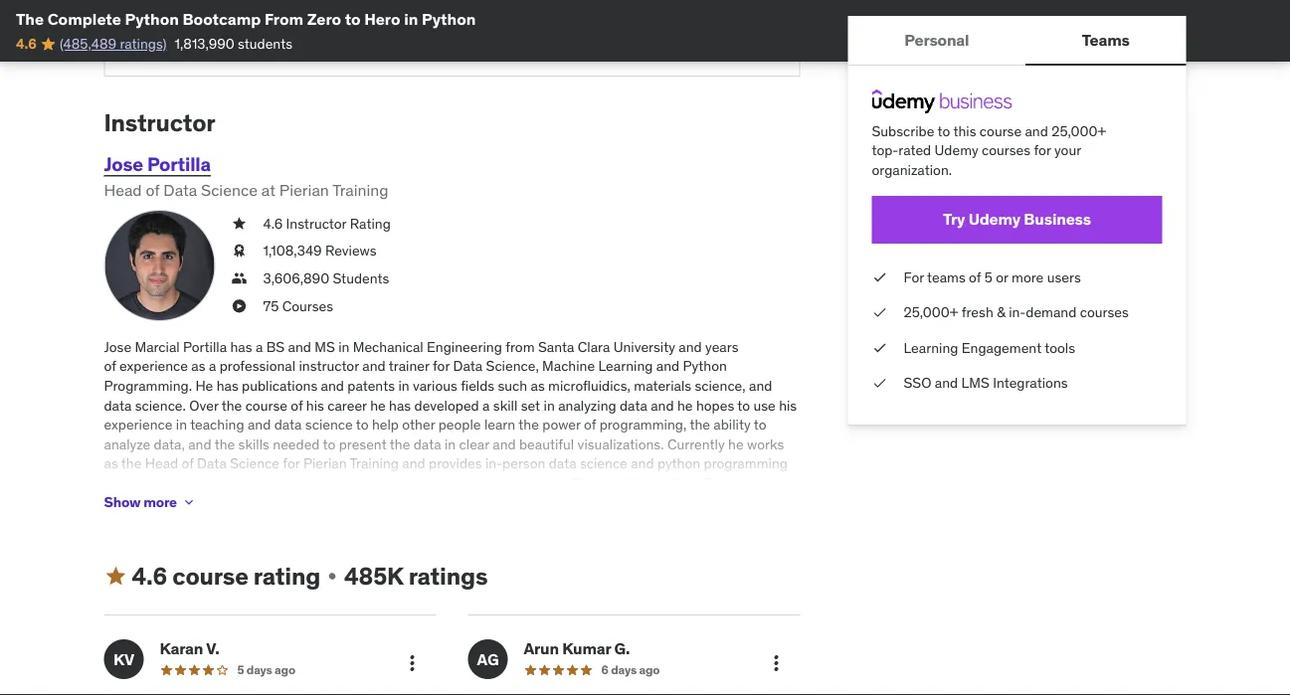 Task type: describe. For each thing, give the bounding box(es) containing it.
g.
[[614, 639, 630, 659]]

0 vertical spatial in-
[[1009, 303, 1026, 321]]

xsmall image for sso
[[872, 374, 888, 393]]

clear
[[459, 436, 489, 454]]

mckinsey
[[174, 494, 234, 512]]

data down beautiful
[[549, 455, 576, 473]]

show more
[[104, 493, 177, 511]]

4.6 for 4.6 instructor rating
[[263, 215, 283, 233]]

the down teaching
[[214, 436, 235, 454]]

developed
[[414, 397, 479, 415]]

ago for karan v.
[[275, 663, 295, 678]]

2 his from the left
[[779, 397, 797, 415]]

jose marcial portilla has a bs and ms in mechanical engineering from santa clara university and years of experience as a professional instructor and trainer for data science, machine learning and python programming. he has publications and patents in various fields such as microfluidics, materials science, and data science. over the course of his career he has developed a skill set in analyzing data and he hopes to use his experience in teaching and data science to help other people learn the power of programming, the ability to analyze data, and the skills needed to present the data in clear and beautiful visualizations. currently he works as the head of data science for pierian training and provides in-person data science and python programming training courses to employees working at top companies, including general electric, cigna, salesforce, starbucks, mckinsey and many more. feel free to check out the website link to find out more information about training offerings.
[[104, 338, 797, 532]]

1 vertical spatial data
[[453, 358, 483, 376]]

2 horizontal spatial more
[[1012, 268, 1044, 286]]

and up use
[[749, 377, 772, 395]]

offerings.
[[155, 514, 213, 532]]

6 days ago
[[601, 663, 660, 678]]

courses inside subscribe to this course and 25,000+ top‑rated udemy courses for your organization.
[[982, 141, 1031, 159]]

data up experience
[[104, 397, 132, 415]]

person
[[502, 455, 545, 473]]

1 vertical spatial has
[[216, 377, 238, 395]]

present
[[339, 436, 387, 454]]

portilla inside the jose portilla head of data science at pierian training
[[147, 153, 211, 176]]

teaching
[[190, 416, 244, 434]]

fields
[[461, 377, 494, 395]]

75 courses
[[263, 297, 333, 315]]

1,108,349 reviews
[[263, 242, 376, 260]]

kv
[[113, 649, 134, 670]]

25,000+ fresh & in-demand courses
[[904, 303, 1129, 321]]

data inside the jose portilla head of data science at pierian training
[[163, 181, 197, 201]]

for
[[904, 268, 924, 286]]

1 out from the left
[[454, 494, 475, 512]]

other
[[402, 416, 435, 434]]

and down university
[[656, 358, 679, 376]]

free
[[369, 494, 394, 512]]

karan v.
[[160, 639, 219, 659]]

0 vertical spatial has
[[230, 338, 252, 356]]

integrations
[[993, 374, 1068, 392]]

0 horizontal spatial 25,000+
[[904, 303, 958, 321]]

university
[[613, 338, 675, 356]]

25,000+ inside subscribe to this course and 25,000+ top‑rated udemy courses for your organization.
[[1052, 122, 1106, 140]]

students
[[333, 270, 389, 288]]

0 vertical spatial science
[[305, 416, 353, 434]]

jose portilla link
[[104, 153, 211, 176]]

karan
[[160, 639, 203, 659]]

bootcamp
[[182, 8, 261, 29]]

xsmall image for 4.6 instructor rating
[[231, 214, 247, 234]]

4.6 for 4.6
[[16, 35, 36, 53]]

1 his from the left
[[306, 397, 324, 415]]

engagement
[[962, 339, 1042, 357]]

zero
[[307, 8, 341, 29]]

udemy inside 'link'
[[968, 209, 1020, 229]]

and up programming,
[[651, 397, 674, 415]]

needed
[[273, 436, 320, 454]]

use
[[753, 397, 776, 415]]

xsmall image for learning
[[872, 338, 888, 358]]

users
[[1047, 268, 1081, 286]]

help
[[372, 416, 399, 434]]

teams
[[1082, 29, 1130, 50]]

of down publications
[[291, 397, 303, 415]]

xsmall image for 3,606,890
[[231, 269, 247, 289]]

science inside the jose portilla head of data science at pierian training
[[201, 181, 258, 201]]

science inside jose marcial portilla has a bs and ms in mechanical engineering from santa clara university and years of experience as a professional instructor and trainer for data science, machine learning and python programming. he has publications and patents in various fields such as microfluidics, materials science, and data science. over the course of his career he has developed a skill set in analyzing data and he hopes to use his experience in teaching and data science to help other people learn the power of programming, the ability to analyze data, and the skills needed to present the data in clear and beautiful visualizations. currently he works as the head of data science for pierian training and provides in-person data science and python programming training courses to employees working at top companies, including general electric, cigna, salesforce, starbucks, mckinsey and many more. feel free to check out the website link to find out more information about training offerings.
[[230, 455, 279, 473]]

the up training and
[[390, 436, 410, 454]]

pierian inside the jose portilla head of data science at pierian training
[[279, 181, 329, 201]]

1 horizontal spatial he
[[677, 397, 693, 415]]

information
[[681, 494, 753, 512]]

career
[[328, 397, 367, 415]]

demand
[[1026, 303, 1077, 321]]

additional actions for review by karan v. image
[[400, 652, 424, 676]]

patents
[[347, 377, 395, 395]]

in down trainer
[[398, 377, 409, 395]]

at inside jose marcial portilla has a bs and ms in mechanical engineering from santa clara university and years of experience as a professional instructor and trainer for data science, machine learning and python programming. he has publications and patents in various fields such as microfluidics, materials science, and data science. over the course of his career he has developed a skill set in analyzing data and he hopes to use his experience in teaching and data science to help other people learn the power of programming, the ability to analyze data, and the skills needed to present the data in clear and beautiful visualizations. currently he works as the head of data science for pierian training and provides in-person data science and python programming training courses to employees working at top companies, including general electric, cigna, salesforce, starbucks, mckinsey and many more. feel free to check out the website link to find out more information about training offerings.
[[346, 475, 359, 493]]

currently
[[667, 436, 725, 454]]

1 horizontal spatial python
[[422, 8, 476, 29]]

2 vertical spatial a
[[482, 397, 490, 415]]

6
[[601, 663, 608, 678]]

for teams of 5 or more users
[[904, 268, 1081, 286]]

rating
[[350, 215, 391, 233]]

2 out from the left
[[622, 494, 642, 512]]

salesforce,
[[670, 475, 742, 493]]

xsmall image for 1,108,349 reviews
[[231, 242, 247, 261]]

teams
[[927, 268, 966, 286]]

udemy inside subscribe to this course and 25,000+ top‑rated udemy courses for your organization.
[[935, 141, 978, 159]]

2 horizontal spatial as
[[531, 377, 545, 395]]

to right link
[[579, 494, 591, 512]]

xsmall image for 75 courses
[[231, 297, 247, 316]]

in right hero
[[404, 8, 418, 29]]

show
[[104, 493, 141, 511]]

the down the analyze
[[121, 455, 142, 473]]

learning inside jose marcial portilla has a bs and ms in mechanical engineering from santa clara university and years of experience as a professional instructor and trainer for data science, machine learning and python programming. he has publications and patents in various fields such as microfluidics, materials science, and data science. over the course of his career he has developed a skill set in analyzing data and he hopes to use his experience in teaching and data science to help other people learn the power of programming, the ability to analyze data, and the skills needed to present the data in clear and beautiful visualizations. currently he works as the head of data science for pierian training and provides in-person data science and python programming training courses to employees working at top companies, including general electric, cigna, salesforce, starbucks, mckinsey and many more. feel free to check out the website link to find out more information about training offerings.
[[598, 358, 653, 376]]

additional actions for review by arun kumar g. image
[[764, 652, 788, 676]]

data down other
[[413, 436, 441, 454]]

0 horizontal spatial a
[[209, 358, 216, 376]]

tools
[[1045, 339, 1075, 357]]

courses inside jose marcial portilla has a bs and ms in mechanical engineering from santa clara university and years of experience as a professional instructor and trainer for data science, machine learning and python programming. he has publications and patents in various fields such as microfluidics, materials science, and data science. over the course of his career he has developed a skill set in analyzing data and he hopes to use his experience in teaching and data science to help other people learn the power of programming, the ability to analyze data, and the skills needed to present the data in clear and beautiful visualizations. currently he works as the head of data science for pierian training and provides in-person data science and python programming training courses to employees working at top companies, including general electric, cigna, salesforce, starbucks, mckinsey and many more. feel free to check out the website link to find out more information about training offerings.
[[155, 475, 204, 493]]

2 training from the top
[[104, 514, 152, 532]]

organization.
[[872, 161, 952, 179]]

udemy business image
[[872, 90, 1012, 113]]

more inside jose marcial portilla has a bs and ms in mechanical engineering from santa clara university and years of experience as a professional instructor and trainer for data science, machine learning and python programming. he has publications and patents in various fields such as microfluidics, materials science, and data science. over the course of his career he has developed a skill set in analyzing data and he hopes to use his experience in teaching and data science to help other people learn the power of programming, the ability to analyze data, and the skills needed to present the data in clear and beautiful visualizations. currently he works as the head of data science for pierian training and provides in-person data science and python programming training courses to employees working at top companies, including general electric, cigna, salesforce, starbucks, mckinsey and many more. feel free to check out the website link to find out more information about training offerings.
[[646, 494, 678, 512]]

data up programming,
[[620, 397, 647, 415]]

various
[[413, 377, 457, 395]]

and years
[[679, 338, 738, 356]]

1 horizontal spatial as
[[191, 358, 205, 376]]

microfluidics, materials
[[548, 377, 691, 395]]

try udemy business
[[943, 209, 1091, 229]]

beautiful
[[519, 436, 574, 454]]

or
[[996, 268, 1008, 286]]

the
[[16, 8, 44, 29]]

1 vertical spatial 5
[[237, 663, 244, 678]]

in up 'data,'
[[176, 416, 187, 434]]

complete
[[47, 8, 121, 29]]

tab list containing personal
[[848, 16, 1186, 66]]

rating
[[253, 562, 320, 591]]

pierian inside jose marcial portilla has a bs and ms in mechanical engineering from santa clara university and years of experience as a professional instructor and trainer for data science, machine learning and python programming. he has publications and patents in various fields such as microfluidics, materials science, and data science. over the course of his career he has developed a skill set in analyzing data and he hopes to use his experience in teaching and data science to help other people learn the power of programming, the ability to analyze data, and the skills needed to present the data in clear and beautiful visualizations. currently he works as the head of data science for pierian training and provides in-person data science and python programming training courses to employees working at top companies, including general electric, cigna, salesforce, starbucks, mckinsey and many more. feel free to check out the website link to find out more information about training offerings.
[[303, 455, 347, 473]]

kumar
[[562, 639, 611, 659]]

working
[[293, 475, 343, 493]]

website
[[502, 494, 550, 512]]

ratings
[[408, 562, 488, 591]]

jose for portilla
[[104, 153, 143, 176]]

the ability
[[690, 416, 751, 434]]

5 days ago
[[237, 663, 295, 678]]

2 vertical spatial course
[[172, 562, 248, 591]]

sso
[[904, 374, 931, 392]]

in up provides
[[445, 436, 456, 454]]

3,606,890
[[263, 270, 329, 288]]

&
[[997, 303, 1005, 321]]

from
[[505, 338, 535, 356]]

0 vertical spatial learning
[[904, 339, 958, 357]]

training and
[[350, 455, 425, 473]]

of inside the jose portilla head of data science at pierian training
[[146, 181, 160, 201]]

courses
[[282, 297, 333, 315]]

bs
[[266, 338, 285, 356]]

xsmall image for for teams of 5 or more users
[[872, 267, 888, 287]]

from
[[264, 8, 303, 29]]

companies,
[[386, 475, 457, 493]]

to inside subscribe to this course and 25,000+ top‑rated udemy courses for your organization.
[[937, 122, 950, 140]]

of experience
[[104, 358, 188, 376]]

publications
[[242, 377, 318, 395]]

1 horizontal spatial 5
[[984, 268, 992, 286]]

(485,489 ratings)
[[60, 35, 167, 53]]



Task type: vqa. For each thing, say whether or not it's contained in the screenshot.
the "working" at the bottom
yes



Task type: locate. For each thing, give the bounding box(es) containing it.
to up present at the bottom of the page
[[356, 416, 369, 434]]

learning
[[904, 339, 958, 357], [598, 358, 653, 376]]

his left career
[[306, 397, 324, 415]]

xsmall image left for
[[872, 267, 888, 287]]

jose portilla image
[[104, 210, 215, 322]]

to right needed
[[323, 436, 335, 454]]

data,
[[154, 436, 185, 454]]

he
[[370, 397, 386, 415], [677, 397, 693, 415], [728, 436, 744, 454]]

0 vertical spatial as
[[191, 358, 205, 376]]

python inside jose marcial portilla has a bs and ms in mechanical engineering from santa clara university and years of experience as a professional instructor and trainer for data science, machine learning and python programming. he has publications and patents in various fields such as microfluidics, materials science, and data science. over the course of his career he has developed a skill set in analyzing data and he hopes to use his experience in teaching and data science to help other people learn the power of programming, the ability to analyze data, and the skills needed to present the data in clear and beautiful visualizations. currently he works as the head of data science for pierian training and provides in-person data science and python programming training courses to employees working at top companies, including general electric, cigna, salesforce, starbucks, mckinsey and many more. feel free to check out the website link to find out more information about training offerings.
[[683, 358, 727, 376]]

0 horizontal spatial 4.6
[[16, 35, 36, 53]]

learning up sso
[[904, 339, 958, 357]]

and right sso
[[935, 374, 958, 392]]

0 vertical spatial science
[[201, 181, 258, 201]]

hopes
[[696, 397, 734, 415]]

udemy down this
[[935, 141, 978, 159]]

data down engineering
[[453, 358, 483, 376]]

his right use
[[779, 397, 797, 415]]

1,813,990
[[175, 35, 234, 53]]

25,000+
[[1052, 122, 1106, 140], [904, 303, 958, 321]]

data down teaching
[[197, 455, 227, 473]]

sso and lms integrations
[[904, 374, 1068, 392]]

xsmall image
[[231, 214, 247, 234], [231, 242, 247, 261], [872, 267, 888, 287], [231, 297, 247, 316], [324, 569, 340, 585]]

and down instructor
[[321, 377, 344, 395]]

learning engagement tools
[[904, 339, 1075, 357]]

1 vertical spatial in-
[[485, 455, 502, 473]]

1 horizontal spatial learning
[[904, 339, 958, 357]]

xsmall image left 75
[[231, 297, 247, 316]]

the down including
[[478, 494, 498, 512]]

and right bs at the left
[[288, 338, 311, 356]]

1 vertical spatial training
[[104, 514, 152, 532]]

0 vertical spatial portilla
[[147, 153, 211, 176]]

1 vertical spatial course
[[245, 397, 287, 415]]

0 horizontal spatial as
[[104, 455, 118, 473]]

data down jose portilla link
[[163, 181, 197, 201]]

of down analyzing
[[584, 416, 596, 434]]

and up skills
[[248, 416, 271, 434]]

subscribe to this course and 25,000+ top‑rated udemy courses for your organization.
[[872, 122, 1106, 179]]

0 vertical spatial udemy
[[935, 141, 978, 159]]

in-
[[1009, 303, 1026, 321], [485, 455, 502, 473]]

more up offerings. on the bottom of page
[[143, 493, 177, 511]]

2 vertical spatial has
[[389, 397, 411, 415]]

jose inside the jose portilla head of data science at pierian training
[[104, 153, 143, 176]]

tab list
[[848, 16, 1186, 66]]

0 vertical spatial data
[[163, 181, 197, 201]]

0 horizontal spatial ago
[[275, 663, 295, 678]]

xsmall image inside show more "button"
[[181, 495, 197, 511]]

science down jose portilla link
[[201, 181, 258, 201]]

0 horizontal spatial in-
[[485, 455, 502, 473]]

courses left your
[[982, 141, 1031, 159]]

santa
[[538, 338, 574, 356]]

0 horizontal spatial courses
[[155, 475, 204, 493]]

4.6 for 4.6 course rating
[[132, 562, 167, 591]]

training down show
[[104, 514, 152, 532]]

to right free on the left bottom of the page
[[397, 494, 410, 512]]

medium image
[[104, 565, 128, 589]]

1 vertical spatial udemy
[[968, 209, 1020, 229]]

4.6 right medium icon
[[132, 562, 167, 591]]

for inside subscribe to this course and 25,000+ top‑rated udemy courses for your organization.
[[1034, 141, 1051, 159]]

ago down rating
[[275, 663, 295, 678]]

portilla inside jose marcial portilla has a bs and ms in mechanical engineering from santa clara university and years of experience as a professional instructor and trainer for data science, machine learning and python programming. he has publications and patents in various fields such as microfluidics, materials science, and data science. over the course of his career he has developed a skill set in analyzing data and he hopes to use his experience in teaching and data science to help other people learn the power of programming, the ability to analyze data, and the skills needed to present the data in clear and beautiful visualizations. currently he works as the head of data science for pierian training and provides in-person data science and python programming training courses to employees working at top companies, including general electric, cigna, salesforce, starbucks, mckinsey and many more. feel free to check out the website link to find out more information about training offerings.
[[183, 338, 227, 356]]

more down cigna,
[[646, 494, 678, 512]]

set
[[521, 397, 540, 415]]

find
[[595, 494, 618, 512]]

a
[[256, 338, 263, 356], [209, 358, 216, 376], [482, 397, 490, 415]]

he down the patents
[[370, 397, 386, 415]]

in
[[404, 8, 418, 29], [338, 338, 350, 356], [398, 377, 409, 395], [544, 397, 555, 415], [176, 416, 187, 434], [445, 436, 456, 454]]

days for karan v.
[[246, 663, 272, 678]]

has up professional
[[230, 338, 252, 356]]

out down cigna,
[[622, 494, 642, 512]]

5 left or
[[984, 268, 992, 286]]

0 vertical spatial 5
[[984, 268, 992, 286]]

lms
[[961, 374, 989, 392]]

2 horizontal spatial a
[[482, 397, 490, 415]]

1 vertical spatial at
[[346, 475, 359, 493]]

out down including
[[454, 494, 475, 512]]

jose for marcial
[[104, 338, 131, 356]]

arun
[[524, 639, 559, 659]]

0 vertical spatial instructor
[[104, 108, 215, 138]]

ms
[[315, 338, 335, 356]]

teams button
[[1026, 16, 1186, 64]]

link
[[553, 494, 575, 512]]

science
[[201, 181, 258, 201], [230, 455, 279, 473]]

1 vertical spatial for
[[433, 358, 450, 376]]

he left hopes
[[677, 397, 693, 415]]

0 vertical spatial for
[[1034, 141, 1051, 159]]

2 horizontal spatial he
[[728, 436, 744, 454]]

course
[[980, 122, 1022, 140], [245, 397, 287, 415], [172, 562, 248, 591]]

to down use
[[754, 416, 766, 434]]

science.
[[135, 397, 186, 415]]

1 vertical spatial courses
[[1080, 303, 1129, 321]]

professional
[[219, 358, 296, 376]]

over
[[189, 397, 218, 415]]

days for arun kumar g.
[[611, 663, 637, 678]]

1 horizontal spatial his
[[779, 397, 797, 415]]

0 horizontal spatial more
[[143, 493, 177, 511]]

1 horizontal spatial 25,000+
[[1052, 122, 1106, 140]]

ago right "6"
[[639, 663, 660, 678]]

days right "6"
[[611, 663, 637, 678]]

science down career
[[305, 416, 353, 434]]

experience
[[104, 416, 172, 434]]

a left bs at the left
[[256, 338, 263, 356]]

more inside "button"
[[143, 493, 177, 511]]

learning up the microfluidics, materials
[[598, 358, 653, 376]]

4.6 instructor rating
[[263, 215, 391, 233]]

1 horizontal spatial a
[[256, 338, 263, 356]]

science down skills
[[230, 455, 279, 473]]

has
[[230, 338, 252, 356], [216, 377, 238, 395], [389, 397, 411, 415]]

1 horizontal spatial for
[[433, 358, 450, 376]]

for down needed
[[283, 455, 300, 473]]

instructor
[[299, 358, 359, 376]]

1,108,349
[[263, 242, 322, 260]]

$52.97
[[178, 16, 239, 40]]

1 vertical spatial science
[[230, 455, 279, 473]]

ag
[[477, 649, 499, 670]]

0 horizontal spatial python
[[125, 8, 179, 29]]

xsmall image
[[231, 269, 247, 289], [872, 303, 888, 322], [872, 338, 888, 358], [872, 374, 888, 393], [181, 495, 197, 511]]

and down employees
[[237, 494, 261, 512]]

ago for arun kumar g.
[[639, 663, 660, 678]]

head down 'data,'
[[145, 455, 178, 473]]

data
[[163, 181, 197, 201], [453, 358, 483, 376], [197, 455, 227, 473]]

v.
[[206, 639, 219, 659]]

at up 1,108,349
[[261, 181, 275, 201]]

data up needed
[[274, 416, 302, 434]]

2 horizontal spatial python
[[683, 358, 727, 376]]

0 horizontal spatial learning
[[598, 358, 653, 376]]

2 jose from the top
[[104, 338, 131, 356]]

of down 'data,'
[[182, 455, 194, 473]]

this
[[953, 122, 976, 140]]

jose
[[104, 153, 143, 176], [104, 338, 131, 356]]

machine
[[542, 358, 595, 376]]

2 vertical spatial as
[[104, 455, 118, 473]]

in right set
[[544, 397, 555, 415]]

as down the analyze
[[104, 455, 118, 473]]

4.6 course rating
[[132, 562, 320, 591]]

learn
[[484, 416, 515, 434]]

0 horizontal spatial days
[[246, 663, 272, 678]]

udemy
[[935, 141, 978, 159], [968, 209, 1020, 229]]

of left or
[[969, 268, 981, 286]]

pierian up 4.6 instructor rating
[[279, 181, 329, 201]]

2 horizontal spatial for
[[1034, 141, 1051, 159]]

1 vertical spatial portilla
[[183, 338, 227, 356]]

0 vertical spatial 25,000+
[[1052, 122, 1106, 140]]

4.6 down the
[[16, 35, 36, 53]]

power
[[542, 416, 581, 434]]

and inside subscribe to this course and 25,000+ top‑rated udemy courses for your organization.
[[1025, 122, 1048, 140]]

0 vertical spatial a
[[256, 338, 263, 356]]

0 vertical spatial head
[[104, 181, 142, 201]]

3,606,890 students
[[263, 270, 389, 288]]

programming.
[[104, 377, 192, 395]]

he
[[195, 377, 213, 395]]

1 horizontal spatial more
[[646, 494, 678, 512]]

2 vertical spatial data
[[197, 455, 227, 473]]

1 vertical spatial a
[[209, 358, 216, 376]]

a up he
[[209, 358, 216, 376]]

0 vertical spatial courses
[[982, 141, 1031, 159]]

science up "electric,"
[[580, 455, 627, 473]]

xsmall image left 1,108,349
[[231, 242, 247, 261]]

0 vertical spatial jose
[[104, 153, 143, 176]]

0 horizontal spatial instructor
[[104, 108, 215, 138]]

and up cigna,
[[631, 455, 654, 473]]

skill
[[493, 397, 518, 415]]

reviews
[[325, 242, 376, 260]]

pierian up working
[[303, 455, 347, 473]]

instructor up 1,108,349 reviews
[[286, 215, 346, 233]]

1 horizontal spatial science
[[580, 455, 627, 473]]

1 vertical spatial instructor
[[286, 215, 346, 233]]

1 ago from the left
[[275, 663, 295, 678]]

mechanical
[[353, 338, 423, 356]]

personal button
[[848, 16, 1026, 64]]

1 vertical spatial jose
[[104, 338, 131, 356]]

0 horizontal spatial head
[[104, 181, 142, 201]]

to left use
[[737, 397, 750, 415]]

at left top
[[346, 475, 359, 493]]

0 horizontal spatial science
[[305, 416, 353, 434]]

1 horizontal spatial days
[[611, 663, 637, 678]]

course down offerings. on the bottom of page
[[172, 562, 248, 591]]

at inside the jose portilla head of data science at pierian training
[[261, 181, 275, 201]]

1 horizontal spatial 4.6
[[132, 562, 167, 591]]

in right ms
[[338, 338, 350, 356]]

in- inside jose marcial portilla has a bs and ms in mechanical engineering from santa clara university and years of experience as a professional instructor and trainer for data science, machine learning and python programming. he has publications and patents in various fields such as microfluidics, materials science, and data science. over the course of his career he has developed a skill set in analyzing data and he hopes to use his experience in teaching and data science to help other people learn the power of programming, the ability to analyze data, and the skills needed to present the data in clear and beautiful visualizations. currently he works as the head of data science for pierian training and provides in-person data science and python programming training courses to employees working at top companies, including general electric, cigna, salesforce, starbucks, mckinsey and many more. feel free to check out the website link to find out more information about training offerings.
[[485, 455, 502, 473]]

0 horizontal spatial out
[[454, 494, 475, 512]]

0 horizontal spatial his
[[306, 397, 324, 415]]

analyzing
[[558, 397, 616, 415]]

5 down 4.6 course rating
[[237, 663, 244, 678]]

provides
[[429, 455, 482, 473]]

ago
[[275, 663, 295, 678], [639, 663, 660, 678]]

python down and years
[[683, 358, 727, 376]]

1 horizontal spatial instructor
[[286, 215, 346, 233]]

show more button
[[104, 483, 197, 523]]

personal
[[904, 29, 969, 50]]

programming
[[704, 455, 788, 473]]

4.6 up 1,108,349
[[263, 215, 283, 233]]

0 vertical spatial pierian
[[279, 181, 329, 201]]

science
[[305, 416, 353, 434], [580, 455, 627, 473]]

1 horizontal spatial in-
[[1009, 303, 1026, 321]]

python up ratings)
[[125, 8, 179, 29]]

hero
[[364, 8, 400, 29]]

course inside jose marcial portilla has a bs and ms in mechanical engineering from santa clara university and years of experience as a professional instructor and trainer for data science, machine learning and python programming. he has publications and patents in various fields such as microfluidics, materials science, and data science. over the course of his career he has developed a skill set in analyzing data and he hopes to use his experience in teaching and data science to help other people learn the power of programming, the ability to analyze data, and the skills needed to present the data in clear and beautiful visualizations. currently he works as the head of data science for pierian training and provides in-person data science and python programming training courses to employees working at top companies, including general electric, cigna, salesforce, starbucks, mckinsey and many more. feel free to check out the website link to find out more information about training offerings.
[[245, 397, 287, 415]]

business
[[1024, 209, 1091, 229]]

programming,
[[599, 416, 687, 434]]

total:
[[129, 16, 174, 40]]

and up the patents
[[362, 358, 386, 376]]

to left this
[[937, 122, 950, 140]]

0 horizontal spatial 5
[[237, 663, 244, 678]]

training
[[104, 475, 152, 493], [104, 514, 152, 532]]

days down rating
[[246, 663, 272, 678]]

0 horizontal spatial for
[[283, 455, 300, 473]]

the up teaching
[[221, 397, 242, 415]]

0 vertical spatial 4.6
[[16, 35, 36, 53]]

and down teaching
[[188, 436, 211, 454]]

visualizations.
[[577, 436, 664, 454]]

2 horizontal spatial 4.6
[[263, 215, 283, 233]]

for left your
[[1034, 141, 1051, 159]]

more. feel
[[301, 494, 366, 512]]

total: $52.97 $419.97
[[129, 16, 303, 40]]

to up mckinsey
[[207, 475, 220, 493]]

trainer
[[389, 358, 429, 376]]

2 ago from the left
[[639, 663, 660, 678]]

in- up including
[[485, 455, 502, 473]]

1 vertical spatial pierian
[[303, 455, 347, 473]]

2 days from the left
[[611, 663, 637, 678]]

0 horizontal spatial at
[[261, 181, 275, 201]]

1 horizontal spatial courses
[[982, 141, 1031, 159]]

udemy right "try"
[[968, 209, 1020, 229]]

course inside subscribe to this course and 25,000+ top‑rated udemy courses for your organization.
[[980, 122, 1022, 140]]

about
[[756, 494, 792, 512]]

1 horizontal spatial head
[[145, 455, 178, 473]]

1 jose from the top
[[104, 153, 143, 176]]

head inside jose marcial portilla has a bs and ms in mechanical engineering from santa clara university and years of experience as a professional instructor and trainer for data science, machine learning and python programming. he has publications and patents in various fields such as microfluidics, materials science, and data science. over the course of his career he has developed a skill set in analyzing data and he hopes to use his experience in teaching and data science to help other people learn the power of programming, the ability to analyze data, and the skills needed to present the data in clear and beautiful visualizations. currently he works as the head of data science for pierian training and provides in-person data science and python programming training courses to employees working at top companies, including general electric, cigna, salesforce, starbucks, mckinsey and many more. feel free to check out the website link to find out more information about training offerings.
[[145, 455, 178, 473]]

many
[[264, 494, 297, 512]]

skills
[[238, 436, 269, 454]]

1 vertical spatial 25,000+
[[904, 303, 958, 321]]

more right or
[[1012, 268, 1044, 286]]

xsmall image for 25,000+
[[872, 303, 888, 322]]

head inside the jose portilla head of data science at pierian training
[[104, 181, 142, 201]]

1 vertical spatial science
[[580, 455, 627, 473]]

to right zero
[[345, 8, 361, 29]]

1 horizontal spatial at
[[346, 475, 359, 493]]

485k
[[344, 562, 403, 591]]

1 horizontal spatial ago
[[639, 663, 660, 678]]

has up help
[[389, 397, 411, 415]]

jose inside jose marcial portilla has a bs and ms in mechanical engineering from santa clara university and years of experience as a professional instructor and trainer for data science, machine learning and python programming. he has publications and patents in various fields such as microfluidics, materials science, and data science. over the course of his career he has developed a skill set in analyzing data and he hopes to use his experience in teaching and data science to help other people learn the power of programming, the ability to analyze data, and the skills needed to present the data in clear and beautiful visualizations. currently he works as the head of data science for pierian training and provides in-person data science and python programming training courses to employees working at top companies, including general electric, cigna, salesforce, starbucks, mckinsey and many more. feel free to check out the website link to find out more information about training offerings.
[[104, 338, 131, 356]]

1 vertical spatial as
[[531, 377, 545, 395]]

try udemy business link
[[872, 196, 1162, 243]]

1 vertical spatial learning
[[598, 358, 653, 376]]

2 vertical spatial courses
[[155, 475, 204, 493]]

as up he
[[191, 358, 205, 376]]

works
[[747, 436, 784, 454]]

starbucks,
[[104, 494, 170, 512]]

1 horizontal spatial out
[[622, 494, 642, 512]]

training
[[332, 181, 389, 201]]

xsmall image left '485k'
[[324, 569, 340, 585]]

training up show
[[104, 475, 152, 493]]

0 vertical spatial training
[[104, 475, 152, 493]]

2 vertical spatial 4.6
[[132, 562, 167, 591]]

0 vertical spatial at
[[261, 181, 275, 201]]

0 horizontal spatial he
[[370, 397, 386, 415]]

general
[[521, 475, 569, 493]]

the down set
[[519, 416, 539, 434]]

25,000+ down teams
[[904, 303, 958, 321]]

1 vertical spatial head
[[145, 455, 178, 473]]

ratings)
[[120, 35, 167, 53]]

in- right & at the right of page
[[1009, 303, 1026, 321]]

1 training from the top
[[104, 475, 152, 493]]

as up set
[[531, 377, 545, 395]]

2 vertical spatial for
[[283, 455, 300, 473]]

marcial
[[135, 338, 180, 356]]

and down learn
[[493, 436, 516, 454]]

0 vertical spatial course
[[980, 122, 1022, 140]]

1 days from the left
[[246, 663, 272, 678]]

he up programming
[[728, 436, 744, 454]]

485k ratings
[[344, 562, 488, 591]]

25,000+ up your
[[1052, 122, 1106, 140]]

1 vertical spatial 4.6
[[263, 215, 283, 233]]

2 horizontal spatial courses
[[1080, 303, 1129, 321]]



